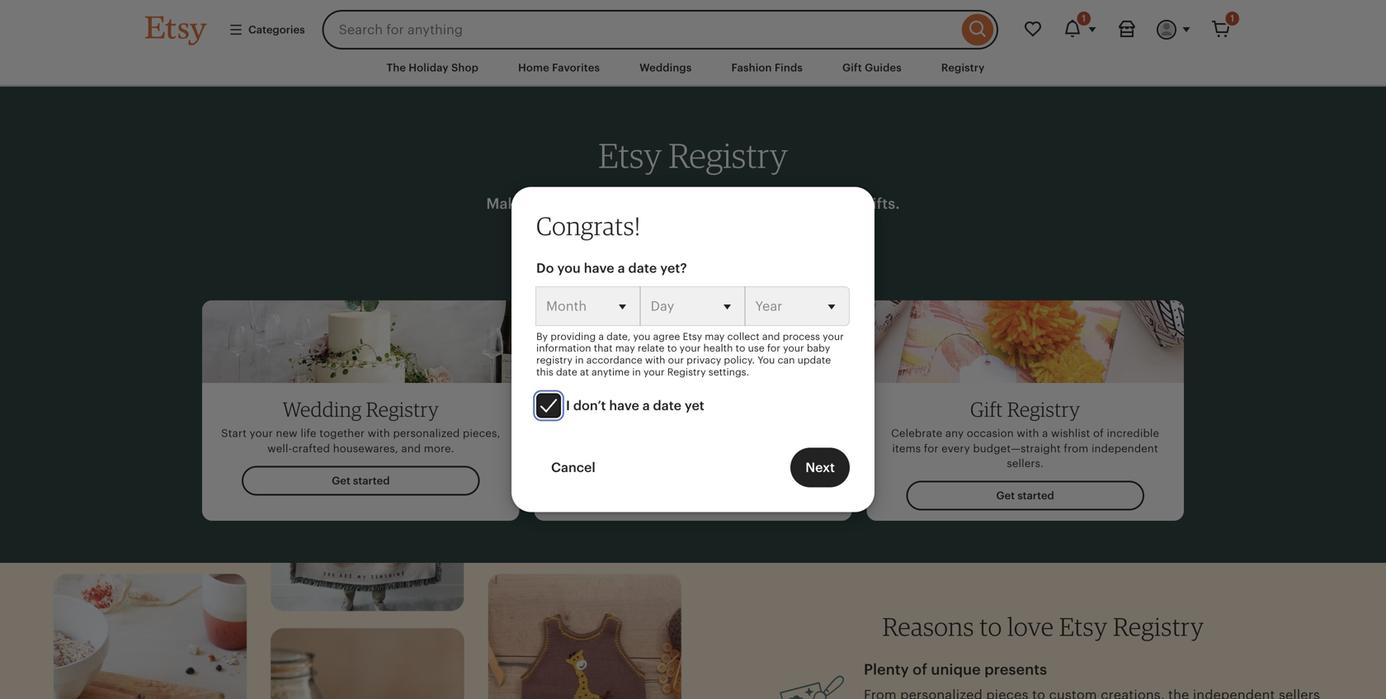 Task type: locate. For each thing, give the bounding box(es) containing it.
0 horizontal spatial every
[[528, 195, 568, 212]]

for up you
[[767, 343, 781, 354]]

cancel
[[551, 460, 596, 475]]

next button
[[791, 448, 850, 487]]

congrats! dialog
[[0, 0, 1386, 699]]

collect
[[727, 331, 760, 342]]

of right plenty
[[913, 661, 928, 678]]

etsy right "love"
[[1060, 611, 1108, 642]]

date left yet?
[[628, 261, 657, 275]]

registry inside gift registry celebrate any occasion with a wishlist of incredible items for every budget—straight from independent sellers.
[[1007, 397, 1081, 421]]

0 vertical spatial and
[[762, 331, 780, 342]]

1 horizontal spatial etsy
[[683, 331, 702, 342]]

a left yet?
[[618, 261, 625, 275]]

0 horizontal spatial and
[[401, 442, 421, 455]]

may down date,
[[615, 343, 635, 354]]

etsy
[[598, 135, 662, 176], [683, 331, 702, 342], [1060, 611, 1108, 642]]

baby
[[807, 343, 830, 354]]

date for do you have a date yet?
[[628, 261, 657, 275]]

1 horizontal spatial for
[[924, 442, 939, 455]]

date down registry
[[556, 366, 577, 378]]

in down the accordance
[[632, 366, 641, 378]]

0 horizontal spatial to
[[667, 343, 677, 354]]

1 vertical spatial for
[[924, 442, 939, 455]]

incredible
[[1107, 427, 1160, 440]]

by providing a date, you agree etsy may collect and process your information that may relate to your health to use for your baby registry in accordance with our privacy policy. you can update this date at anytime in your registry settings.
[[536, 331, 844, 378]]

date
[[628, 261, 657, 275], [556, 366, 577, 378], [653, 398, 682, 413]]

congrats!
[[536, 211, 641, 241]]

and down personalized
[[401, 442, 421, 455]]

0 vertical spatial every
[[528, 195, 568, 212]]

have
[[584, 261, 615, 275], [609, 398, 639, 413]]

yet
[[685, 398, 705, 413]]

special
[[809, 195, 860, 212]]

with inside gift registry celebrate any occasion with a wishlist of incredible items for every budget—straight from independent sellers.
[[1017, 427, 1040, 440]]

a
[[618, 261, 625, 275], [599, 331, 604, 342], [643, 398, 650, 413], [1042, 427, 1048, 440]]

agree
[[653, 331, 680, 342]]

to up policy.
[[736, 343, 746, 354]]

with down relate
[[645, 355, 666, 366]]

reasons
[[883, 611, 975, 642]]

have right don't
[[609, 398, 639, 413]]

0 horizontal spatial etsy
[[598, 135, 662, 176]]

with
[[732, 195, 763, 212], [645, 355, 666, 366], [368, 427, 390, 440], [1017, 427, 1040, 440]]

with up "budget—straight"
[[1017, 427, 1040, 440]]

of
[[1093, 427, 1104, 440], [913, 661, 928, 678]]

1 vertical spatial etsy
[[683, 331, 702, 342]]

may
[[705, 331, 725, 342], [615, 343, 635, 354]]

a left wishlist
[[1042, 427, 1048, 440]]

have down the congrats!
[[584, 261, 615, 275]]

gift registry celebrate any occasion with a wishlist of incredible items for every budget—straight from independent sellers.
[[891, 397, 1160, 470]]

with inside by providing a date, you agree etsy may collect and process your information that may relate to your health to use for your baby registry in accordance with our privacy policy. you can update this date at anytime in your registry settings.
[[645, 355, 666, 366]]

1 vertical spatial of
[[913, 661, 928, 678]]

to up our
[[667, 343, 677, 354]]

settings.
[[709, 366, 749, 378]]

at
[[580, 366, 589, 378]]

menu bar
[[116, 50, 1271, 87]]

etsy right agree
[[683, 331, 702, 342]]

any
[[946, 427, 964, 440]]

wishlist
[[1051, 427, 1091, 440]]

registry for wedding registry start your new life together with personalized pieces, well-crafted housewares, and more.
[[366, 397, 439, 421]]

you up relate
[[633, 331, 651, 342]]

gift
[[971, 397, 1003, 421]]

wedding registry start your new life together with personalized pieces, well-crafted housewares, and more.
[[221, 397, 501, 455]]

in
[[575, 355, 584, 366], [632, 366, 641, 378]]

0 horizontal spatial for
[[767, 343, 781, 354]]

budget—straight
[[973, 442, 1061, 455]]

0 vertical spatial you
[[557, 261, 581, 275]]

that
[[594, 343, 613, 354]]

1 vertical spatial have
[[609, 398, 639, 413]]

1 vertical spatial you
[[633, 331, 651, 342]]

0 vertical spatial of
[[1093, 427, 1104, 440]]

1 horizontal spatial and
[[762, 331, 780, 342]]

can
[[778, 355, 795, 366]]

registry inside wedding registry start your new life together with personalized pieces, well-crafted housewares, and more.
[[366, 397, 439, 421]]

banner
[[116, 0, 1271, 50]]

your
[[823, 331, 844, 342], [680, 343, 701, 354], [783, 343, 804, 354], [644, 366, 665, 378], [250, 427, 273, 440]]

date for i don't have a date yet
[[653, 398, 682, 413]]

every right make in the top left of the page
[[528, 195, 568, 212]]

make every milestone meaningful with extra-special gifts.
[[486, 195, 900, 212]]

process
[[783, 331, 820, 342]]

0 horizontal spatial may
[[615, 343, 635, 354]]

1 horizontal spatial of
[[1093, 427, 1104, 440]]

your up can
[[783, 343, 804, 354]]

2 vertical spatial date
[[653, 398, 682, 413]]

and
[[762, 331, 780, 342], [401, 442, 421, 455]]

unique
[[931, 661, 981, 678]]

1 vertical spatial every
[[942, 442, 970, 455]]

0 vertical spatial have
[[584, 261, 615, 275]]

accordance
[[587, 355, 643, 366]]

date,
[[607, 331, 631, 342]]

a up that
[[599, 331, 604, 342]]

1 vertical spatial date
[[556, 366, 577, 378]]

1 vertical spatial and
[[401, 442, 421, 455]]

0 vertical spatial date
[[628, 261, 657, 275]]

for
[[767, 343, 781, 354], [924, 442, 939, 455]]

1 horizontal spatial to
[[736, 343, 746, 354]]

new
[[276, 427, 298, 440]]

next
[[806, 460, 835, 475]]

every
[[528, 195, 568, 212], [942, 442, 970, 455]]

by
[[536, 331, 548, 342]]

0 vertical spatial for
[[767, 343, 781, 354]]

to
[[667, 343, 677, 354], [736, 343, 746, 354], [980, 611, 1002, 642]]

you
[[557, 261, 581, 275], [633, 331, 651, 342]]

0 horizontal spatial of
[[913, 661, 928, 678]]

with up housewares, at the bottom of the page
[[368, 427, 390, 440]]

of inside gift registry celebrate any occasion with a wishlist of incredible items for every budget—straight from independent sellers.
[[1093, 427, 1104, 440]]

in up at
[[575, 355, 584, 366]]

reasons to love etsy registry
[[883, 611, 1205, 642]]

may up health
[[705, 331, 725, 342]]

to left "love"
[[980, 611, 1002, 642]]

make
[[486, 195, 525, 212]]

with left extra-
[[732, 195, 763, 212]]

every down the any
[[942, 442, 970, 455]]

your up well-
[[250, 427, 273, 440]]

of right wishlist
[[1093, 427, 1104, 440]]

1 horizontal spatial every
[[942, 442, 970, 455]]

etsy up milestone
[[598, 135, 662, 176]]

use
[[748, 343, 765, 354]]

date left 'yet'
[[653, 398, 682, 413]]

2 horizontal spatial etsy
[[1060, 611, 1108, 642]]

cancel button
[[536, 448, 611, 487]]

crafted
[[292, 442, 330, 455]]

start
[[221, 427, 247, 440]]

1 horizontal spatial you
[[633, 331, 651, 342]]

2 horizontal spatial to
[[980, 611, 1002, 642]]

1 horizontal spatial may
[[705, 331, 725, 342]]

a left 'yet'
[[643, 398, 650, 413]]

registry
[[536, 355, 573, 366]]

pieces,
[[463, 427, 501, 440]]

0 vertical spatial etsy
[[598, 135, 662, 176]]

0 horizontal spatial in
[[575, 355, 584, 366]]

None search field
[[322, 10, 999, 50]]

you right do
[[557, 261, 581, 275]]

registry
[[669, 135, 788, 176], [667, 366, 706, 378], [366, 397, 439, 421], [681, 397, 754, 421], [1007, 397, 1081, 421], [1113, 611, 1205, 642]]

for down celebrate at the bottom of page
[[924, 442, 939, 455]]

and up use
[[762, 331, 780, 342]]

2 vertical spatial etsy
[[1060, 611, 1108, 642]]

plenty
[[864, 661, 909, 678]]



Task type: vqa. For each thing, say whether or not it's contained in the screenshot.
By
yes



Task type: describe. For each thing, give the bounding box(es) containing it.
personalized
[[393, 427, 460, 440]]

and inside by providing a date, you agree etsy may collect and process your information that may relate to your health to use for your baby registry in accordance with our privacy policy. you can update this date at anytime in your registry settings.
[[762, 331, 780, 342]]

i don't have a date yet
[[566, 398, 705, 413]]

together
[[319, 427, 365, 440]]

your down relate
[[644, 366, 665, 378]]

plenty of unique presents
[[864, 661, 1047, 678]]

0 vertical spatial may
[[705, 331, 725, 342]]

providing
[[551, 331, 596, 342]]

for inside gift registry celebrate any occasion with a wishlist of incredible items for every budget—straight from independent sellers.
[[924, 442, 939, 455]]

0 horizontal spatial you
[[557, 261, 581, 275]]

don't
[[573, 398, 606, 413]]

every inside gift registry celebrate any occasion with a wishlist of incredible items for every budget—straight from independent sellers.
[[942, 442, 970, 455]]

privacy
[[687, 355, 722, 366]]

yet?
[[660, 261, 687, 275]]

milestone
[[572, 195, 643, 212]]

items
[[892, 442, 921, 455]]

have for you
[[584, 261, 615, 275]]

celebrate
[[891, 427, 943, 440]]

you inside by providing a date, you agree etsy may collect and process your information that may relate to your health to use for your baby registry in accordance with our privacy policy. you can update this date at anytime in your registry settings.
[[633, 331, 651, 342]]

a inside gift registry celebrate any occasion with a wishlist of incredible items for every budget—straight from independent sellers.
[[1042, 427, 1048, 440]]

registry for baby registry
[[681, 397, 754, 421]]

do you have a date yet?
[[536, 261, 687, 275]]

meaningful
[[646, 195, 728, 212]]

presents
[[985, 661, 1047, 678]]

policy.
[[724, 355, 755, 366]]

love
[[1008, 611, 1054, 642]]

well-
[[267, 442, 292, 455]]

relate
[[638, 343, 665, 354]]

baby
[[632, 397, 677, 421]]

1 horizontal spatial in
[[632, 366, 641, 378]]

your up privacy
[[680, 343, 701, 354]]

with inside wedding registry start your new life together with personalized pieces, well-crafted housewares, and more.
[[368, 427, 390, 440]]

extra-
[[767, 195, 809, 212]]

information
[[536, 343, 591, 354]]

life
[[301, 427, 317, 440]]

do
[[536, 261, 554, 275]]

baby registry
[[632, 397, 754, 421]]

this
[[536, 366, 554, 378]]

sellers.
[[1007, 457, 1044, 470]]

from
[[1064, 442, 1089, 455]]

your inside wedding registry start your new life together with personalized pieces, well-crafted housewares, and more.
[[250, 427, 273, 440]]

registry inside by providing a date, you agree etsy may collect and process your information that may relate to your health to use for your baby registry in accordance with our privacy policy. you can update this date at anytime in your registry settings.
[[667, 366, 706, 378]]

health
[[704, 343, 733, 354]]

a inside by providing a date, you agree etsy may collect and process your information that may relate to your health to use for your baby registry in accordance with our privacy policy. you can update this date at anytime in your registry settings.
[[599, 331, 604, 342]]

registry for gift registry celebrate any occasion with a wishlist of incredible items for every budget—straight from independent sellers.
[[1007, 397, 1081, 421]]

date inside by providing a date, you agree etsy may collect and process your information that may relate to your health to use for your baby registry in accordance with our privacy policy. you can update this date at anytime in your registry settings.
[[556, 366, 577, 378]]

update
[[798, 355, 831, 366]]

i
[[566, 398, 570, 413]]

for inside by providing a date, you agree etsy may collect and process your information that may relate to your health to use for your baby registry in accordance with our privacy policy. you can update this date at anytime in your registry settings.
[[767, 343, 781, 354]]

gifts.
[[863, 195, 900, 212]]

anytime
[[592, 366, 630, 378]]

occasion
[[967, 427, 1014, 440]]

housewares,
[[333, 442, 399, 455]]

1 vertical spatial may
[[615, 343, 635, 354]]

etsy inside by providing a date, you agree etsy may collect and process your information that may relate to your health to use for your baby registry in accordance with our privacy policy. you can update this date at anytime in your registry settings.
[[683, 331, 702, 342]]

etsy registry
[[598, 135, 788, 176]]

registry for etsy registry
[[669, 135, 788, 176]]

and inside wedding registry start your new life together with personalized pieces, well-crafted housewares, and more.
[[401, 442, 421, 455]]

wedding
[[283, 397, 362, 421]]

more.
[[424, 442, 454, 455]]

you
[[758, 355, 775, 366]]

your up baby
[[823, 331, 844, 342]]

have for don't
[[609, 398, 639, 413]]

our
[[668, 355, 684, 366]]

independent
[[1092, 442, 1159, 455]]



